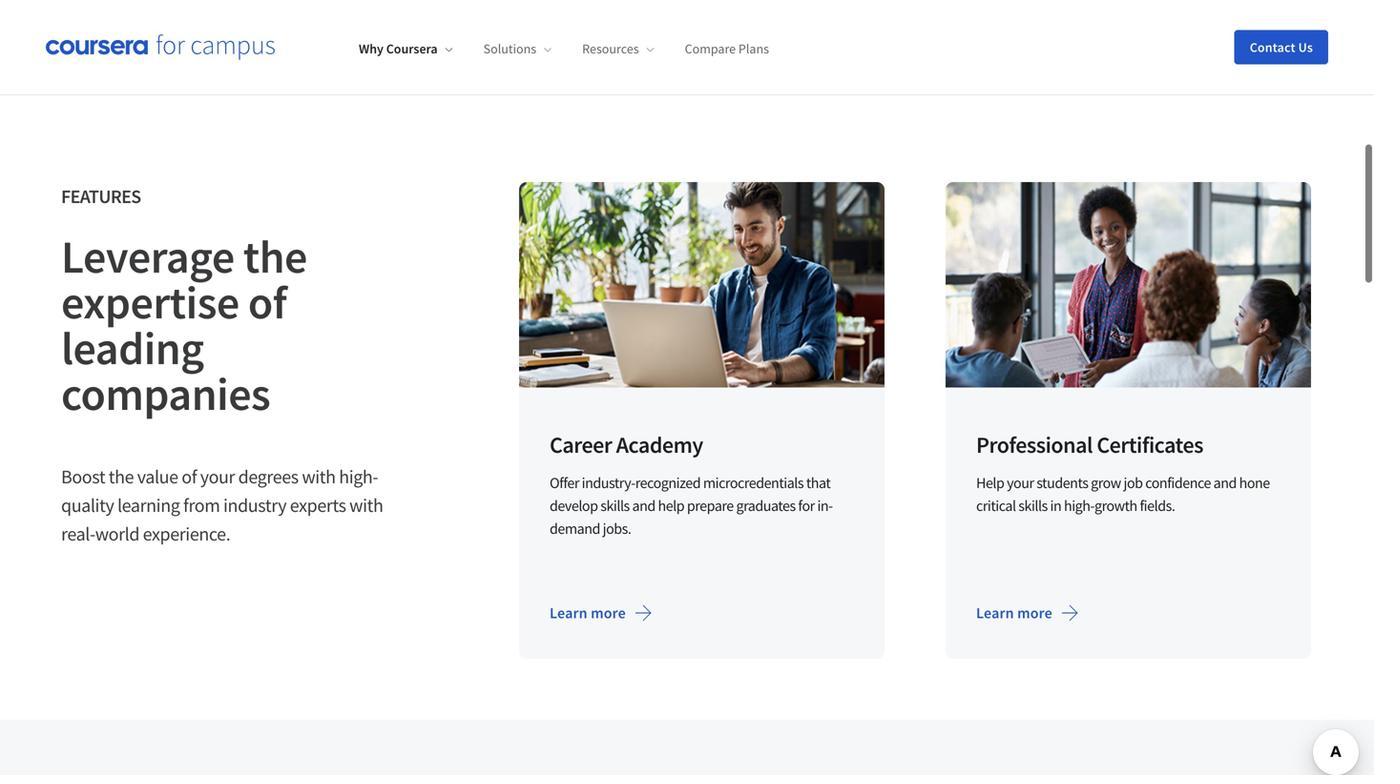 Task type: describe. For each thing, give the bounding box(es) containing it.
recognized
[[635, 474, 701, 493]]

help
[[658, 497, 684, 516]]

your inside help your students grow job confidence and hone critical skills in high-growth fields.
[[1007, 474, 1034, 493]]

learn for professional certificates
[[976, 604, 1014, 623]]

offer industry-recognized microcredentials that develop skills and help prepare graduates for in- demand jobs.
[[550, 474, 833, 539]]

professional
[[976, 431, 1093, 460]]

experience.
[[143, 523, 230, 547]]

learn more for professional
[[976, 604, 1053, 623]]

c4c card image cc career academy image
[[519, 182, 885, 388]]

confidence
[[1145, 474, 1211, 493]]

that
[[806, 474, 831, 493]]

us
[[1299, 39, 1313, 56]]

c4c card image cc professional certs image
[[946, 182, 1311, 388]]

grow
[[1091, 474, 1121, 493]]

develop
[[550, 497, 598, 516]]

professional certificates
[[976, 431, 1203, 460]]

high- inside boost the value of your degrees with high- quality learning from industry experts with real-world experience.
[[339, 465, 378, 489]]

[ for [
[[655, 40, 659, 58]]

students
[[1037, 474, 1088, 493]]

experts
[[290, 494, 346, 518]]

offer
[[550, 474, 579, 493]]

solutions
[[484, 40, 537, 57]]

solutions link
[[484, 40, 552, 57]]

industry
[[223, 494, 286, 518]]

for
[[798, 497, 815, 516]]

of for expertise
[[248, 274, 287, 331]]

leverage
[[61, 228, 235, 286]]

boost
[[61, 465, 105, 489]]

hone
[[1239, 474, 1270, 493]]

quality
[[61, 494, 114, 518]]

industry-
[[582, 474, 635, 493]]

compare plans link
[[685, 40, 769, 57]]

career
[[550, 431, 612, 460]]

features
[[61, 185, 141, 209]]

leading
[[61, 320, 204, 377]]

boost the value of your degrees with high- quality learning from industry experts with real-world experience.
[[61, 465, 383, 547]]

world
[[95, 523, 139, 547]]

in
[[1050, 497, 1062, 516]]

in-
[[817, 497, 833, 516]]

learn more link for career
[[534, 591, 668, 637]]



Task type: locate. For each thing, give the bounding box(es) containing it.
1 more from the left
[[591, 604, 626, 623]]

1 vertical spatial of
[[182, 465, 197, 489]]

learning
[[117, 494, 180, 518]]

0 vertical spatial high-
[[339, 465, 378, 489]]

learn more link for professional
[[961, 591, 1095, 637]]

1 horizontal spatial the
[[243, 228, 307, 286]]

0 horizontal spatial your
[[200, 465, 235, 489]]

skills inside help your students grow job confidence and hone critical skills in high-growth fields.
[[1019, 497, 1048, 516]]

learn for career academy
[[550, 604, 588, 623]]

leverage the expertise of leading companies
[[61, 228, 307, 423]]

2 learn from the left
[[976, 604, 1014, 623]]

certificates
[[1097, 431, 1203, 460]]

2 more from the left
[[1017, 604, 1053, 623]]

high-
[[339, 465, 378, 489], [1064, 497, 1095, 516]]

expertise
[[61, 274, 239, 331]]

of for value
[[182, 465, 197, 489]]

1 horizontal spatial more
[[1017, 604, 1053, 623]]

1 learn from the left
[[550, 604, 588, 623]]

critical
[[976, 497, 1016, 516]]

resources link
[[582, 40, 654, 57]]

jobs.
[[603, 520, 631, 539]]

more for career
[[591, 604, 626, 623]]

contact us
[[1250, 39, 1313, 56]]

learn more
[[550, 604, 626, 623], [976, 604, 1053, 623]]

[ for [ 2 ]
[[1281, 40, 1286, 58]]

help your students grow job confidence and hone critical skills in high-growth fields.
[[976, 474, 1270, 516]]

the inside leverage the expertise of leading companies
[[243, 228, 307, 286]]

learn more for career
[[550, 604, 626, 623]]

companies
[[61, 366, 270, 423]]

your right help
[[1007, 474, 1034, 493]]

1 vertical spatial with
[[349, 494, 383, 518]]

and left the help
[[632, 497, 655, 516]]

growth
[[1095, 497, 1137, 516]]

0 horizontal spatial the
[[109, 465, 134, 489]]

1 horizontal spatial and
[[1214, 474, 1237, 493]]

compare
[[685, 40, 736, 57]]

of inside boost the value of your degrees with high- quality learning from industry experts with real-world experience.
[[182, 465, 197, 489]]

resources
[[582, 40, 639, 57]]

of
[[248, 274, 287, 331], [182, 465, 197, 489]]

1 vertical spatial and
[[632, 497, 655, 516]]

skills up jobs.
[[601, 497, 630, 516]]

fields.
[[1140, 497, 1175, 516]]

of inside leverage the expertise of leading companies
[[248, 274, 287, 331]]

job
[[1124, 474, 1143, 493]]

microcredentials
[[703, 474, 804, 493]]

the for value
[[109, 465, 134, 489]]

compare plans
[[685, 40, 769, 57]]

2 learn more link from the left
[[961, 591, 1095, 637]]

more
[[591, 604, 626, 623], [1017, 604, 1053, 623]]

real-
[[61, 523, 95, 547]]

high- right the in
[[1064, 497, 1095, 516]]

1 horizontal spatial learn more link
[[961, 591, 1095, 637]]

1 horizontal spatial skills
[[1019, 497, 1048, 516]]

0 horizontal spatial of
[[182, 465, 197, 489]]

2 [ from the left
[[1281, 40, 1286, 58]]

coursera
[[386, 40, 438, 57]]

0 horizontal spatial [
[[655, 40, 659, 58]]

skills inside offer industry-recognized microcredentials that develop skills and help prepare graduates for in- demand jobs.
[[601, 497, 630, 516]]

why coursera
[[359, 40, 438, 57]]

degrees
[[238, 465, 298, 489]]

skills
[[601, 497, 630, 516], [1019, 497, 1048, 516]]

high- inside help your students grow job confidence and hone critical skills in high-growth fields.
[[1064, 497, 1095, 516]]

why coursera link
[[359, 40, 453, 57]]

the for expertise
[[243, 228, 307, 286]]

your up from
[[200, 465, 235, 489]]

high- up experts
[[339, 465, 378, 489]]

with
[[302, 465, 336, 489], [349, 494, 383, 518]]

the inside boost the value of your degrees with high- quality learning from industry experts with real-world experience.
[[109, 465, 134, 489]]

1 horizontal spatial learn more
[[976, 604, 1053, 623]]

0 vertical spatial the
[[243, 228, 307, 286]]

0 horizontal spatial skills
[[601, 497, 630, 516]]

1 skills from the left
[[601, 497, 630, 516]]

1 horizontal spatial with
[[349, 494, 383, 518]]

0 horizontal spatial learn more
[[550, 604, 626, 623]]

contact us button
[[1235, 30, 1328, 64]]

0 horizontal spatial learn
[[550, 604, 588, 623]]

2 learn more from the left
[[976, 604, 1053, 623]]

graduates
[[736, 497, 796, 516]]

prepare
[[687, 497, 734, 516]]

plans
[[739, 40, 769, 57]]

1 learn more from the left
[[550, 604, 626, 623]]

your
[[200, 465, 235, 489], [1007, 474, 1034, 493]]

the
[[243, 228, 307, 286], [109, 465, 134, 489]]

0 horizontal spatial learn more link
[[534, 591, 668, 637]]

]
[[1294, 40, 1298, 58]]

coursera for campus image
[[46, 34, 275, 60]]

contact
[[1250, 39, 1296, 56]]

0 horizontal spatial more
[[591, 604, 626, 623]]

and inside help your students grow job confidence and hone critical skills in high-growth fields.
[[1214, 474, 1237, 493]]

1 horizontal spatial [
[[1281, 40, 1286, 58]]

1 vertical spatial the
[[109, 465, 134, 489]]

learn more link
[[534, 591, 668, 637], [961, 591, 1095, 637]]

1 horizontal spatial of
[[248, 274, 287, 331]]

career academy
[[550, 431, 703, 460]]

and
[[1214, 474, 1237, 493], [632, 497, 655, 516]]

and inside offer industry-recognized microcredentials that develop skills and help prepare graduates for in- demand jobs.
[[632, 497, 655, 516]]

more for professional
[[1017, 604, 1053, 623]]

0 vertical spatial of
[[248, 274, 287, 331]]

why
[[359, 40, 384, 57]]

2
[[1286, 40, 1294, 58]]

and left hone
[[1214, 474, 1237, 493]]

0 vertical spatial with
[[302, 465, 336, 489]]

1 learn more link from the left
[[534, 591, 668, 637]]

2 skills from the left
[[1019, 497, 1048, 516]]

with right experts
[[349, 494, 383, 518]]

help
[[976, 474, 1004, 493]]

value
[[137, 465, 178, 489]]

[
[[655, 40, 659, 58], [1281, 40, 1286, 58]]

[ 2 ]
[[1281, 40, 1298, 58]]

0 horizontal spatial high-
[[339, 465, 378, 489]]

with up experts
[[302, 465, 336, 489]]

skills left the in
[[1019, 497, 1048, 516]]

your inside boost the value of your degrees with high- quality learning from industry experts with real-world experience.
[[200, 465, 235, 489]]

1 [ from the left
[[655, 40, 659, 58]]

learn
[[550, 604, 588, 623], [976, 604, 1014, 623]]

1 horizontal spatial high-
[[1064, 497, 1095, 516]]

1 vertical spatial high-
[[1064, 497, 1095, 516]]

academy
[[616, 431, 703, 460]]

demand
[[550, 520, 600, 539]]

0 horizontal spatial and
[[632, 497, 655, 516]]

0 vertical spatial and
[[1214, 474, 1237, 493]]

0 horizontal spatial with
[[302, 465, 336, 489]]

from
[[183, 494, 220, 518]]

1 horizontal spatial your
[[1007, 474, 1034, 493]]

1 horizontal spatial learn
[[976, 604, 1014, 623]]



Task type: vqa. For each thing, say whether or not it's contained in the screenshot.
for in the right of the page
yes



